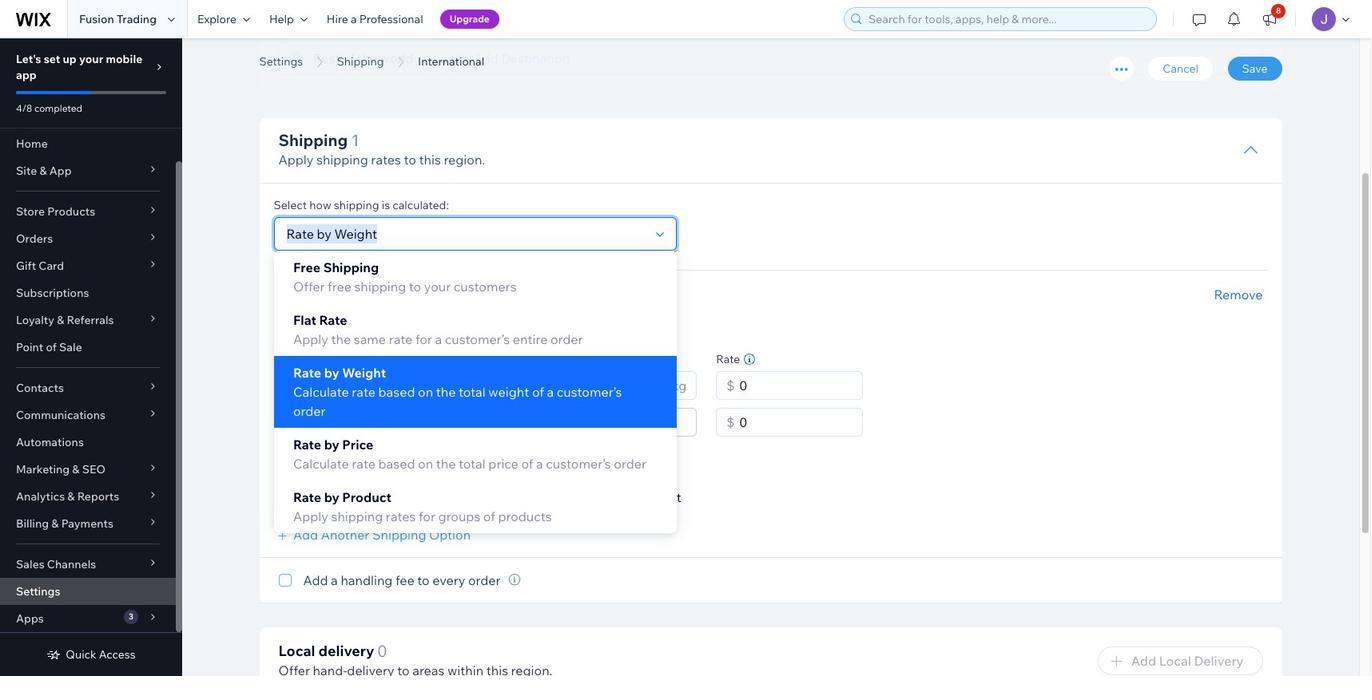 Task type: describe. For each thing, give the bounding box(es) containing it.
fee
[[396, 573, 415, 589]]

free inside free shipping offer free shipping to your customers
[[327, 279, 351, 295]]

store
[[16, 205, 45, 219]]

est. delivery time (optional)
[[279, 353, 420, 367]]

contacts
[[16, 381, 64, 396]]

a inside flat rate apply the same rate for a customer's entire order
[[435, 332, 442, 348]]

of inside rate by price calculate rate based on the total price of a customer's order
[[521, 457, 533, 473]]

option
[[429, 528, 471, 544]]

explore
[[197, 12, 237, 26]]

region.
[[444, 152, 485, 168]]

shipping down rate by product apply shipping rates for groups of products
[[372, 528, 426, 544]]

apply for flat
[[293, 332, 328, 348]]

upgrade
[[450, 13, 490, 25]]

communications button
[[0, 402, 176, 429]]

add destination
[[474, 50, 570, 66]]

store products button
[[0, 198, 176, 225]]

over
[[553, 490, 579, 506]]

calculate for price
[[293, 457, 349, 473]]

gift card
[[16, 259, 64, 273]]

home link
[[0, 130, 176, 157]]

of inside rate by product apply shipping rates for groups of products
[[483, 509, 495, 525]]

a inside rate by weight calculate rate based on the total weight of a customer's order
[[547, 385, 554, 401]]

offer inside free shipping offer free shipping to your customers
[[293, 279, 325, 295]]

add range button
[[517, 446, 808, 465]]

plus xs image
[[279, 533, 287, 541]]

option
[[328, 286, 362, 300]]

fusion
[[79, 12, 114, 26]]

rate for calculate rate based on the total weight of a customer's order
[[293, 366, 321, 382]]

a right over
[[582, 490, 589, 506]]

sales
[[16, 558, 45, 572]]

point of sale
[[16, 340, 82, 355]]

offer inside checkbox
[[301, 490, 333, 506]]

& for site
[[39, 164, 47, 178]]

apply inside rate by product apply shipping rates for groups of products
[[293, 509, 328, 525]]

referrals
[[67, 313, 114, 328]]

by for price
[[324, 438, 339, 454]]

est.
[[279, 353, 298, 367]]

your inside free shipping offer free shipping to your customers
[[424, 279, 451, 295]]

cancel
[[1163, 62, 1199, 76]]

certain
[[591, 490, 633, 506]]

communications
[[16, 408, 106, 423]]

shipping inside free shipping offer free shipping to your customers
[[354, 279, 406, 295]]

app
[[49, 164, 72, 178]]

shipping left the is
[[334, 199, 379, 213]]

analytics & reports
[[16, 490, 119, 504]]

mobile
[[106, 52, 143, 66]]

for for rates
[[418, 509, 435, 525]]

to for 1
[[404, 152, 416, 168]]

shipping for shipping 1 apply shipping rates to this region.
[[279, 130, 348, 150]]

entire
[[513, 332, 547, 348]]

kg down range
[[582, 378, 597, 394]]

sales channels button
[[0, 552, 176, 579]]

order inside flat rate apply the same rate for a customer's entire order
[[550, 332, 583, 348]]

a right the hire
[[351, 12, 357, 26]]

order inside rate by price calculate rate based on the total price of a customer's order
[[614, 457, 646, 473]]

time
[[344, 353, 368, 367]]

local
[[279, 643, 315, 661]]

range
[[569, 447, 607, 463]]

option containing rate by weight
[[274, 357, 677, 429]]

rate by weight calculate rate based on the total weight of a customer's order
[[293, 366, 622, 420]]

cancel button
[[1149, 57, 1213, 81]]

the inside rate by weight calculate rate based on the total weight of a customer's order
[[436, 385, 456, 401]]

1 horizontal spatial settings
[[259, 54, 303, 69]]

weight range
[[517, 353, 588, 367]]

weight
[[488, 385, 529, 401]]

rate by price calculate rate based on the total price of a customer's order
[[293, 438, 646, 473]]

delivery for 0
[[319, 643, 374, 661]]

2 $ from the top
[[727, 415, 735, 431]]

weight inside rate by weight calculate rate based on the total weight of a customer's order
[[342, 366, 386, 382]]

let's
[[16, 52, 41, 66]]

marketing
[[16, 463, 70, 477]]

billing & payments
[[16, 517, 113, 532]]

1
[[352, 130, 359, 150]]

3
[[129, 612, 133, 623]]

site & app button
[[0, 157, 176, 185]]

site & app
[[16, 164, 72, 178]]

to for shipping
[[409, 279, 421, 295]]

shipping inside "shipping 1 apply shipping rates to this region."
[[317, 152, 368, 168]]

hire a professional link
[[317, 0, 433, 38]]

trading
[[117, 12, 157, 26]]

8 button
[[1252, 0, 1288, 38]]

& for analytics
[[67, 490, 75, 504]]

orders
[[16, 232, 53, 246]]

free inside checkbox
[[335, 490, 359, 506]]

& for marketing
[[72, 463, 80, 477]]

completed
[[34, 102, 82, 114]]

1 horizontal spatial weight
[[517, 353, 555, 367]]

the left world
[[358, 50, 377, 66]]

name
[[365, 286, 394, 300]]

on for weight
[[418, 385, 433, 401]]

sale
[[59, 340, 82, 355]]

customer
[[462, 490, 518, 506]]

total for price
[[458, 457, 485, 473]]

shipping for shipping option name
[[279, 286, 326, 300]]

payments
[[61, 517, 113, 532]]

amount
[[636, 490, 682, 506]]

a up groups
[[452, 490, 459, 506]]

by for weight
[[324, 366, 339, 382]]

order left info tooltip image
[[468, 573, 501, 589]]

rate inside flat rate apply the same rate for a customer's entire order
[[319, 313, 347, 329]]

sales channels
[[16, 558, 96, 572]]

select
[[274, 199, 307, 213]]

calculate for weight
[[293, 385, 349, 401]]

Search for tools, apps, help & more... field
[[864, 8, 1152, 30]]

kg up and up text box
[[672, 378, 687, 394]]

world
[[380, 50, 414, 66]]

based for rate by price
[[378, 457, 415, 473]]

rest of the world
[[313, 50, 414, 66]]

shipping option name
[[279, 286, 394, 300]]

when
[[417, 490, 449, 506]]

automations link
[[0, 429, 176, 456]]

rate inside flat rate apply the same rate for a customer's entire order
[[389, 332, 412, 348]]

add destination button
[[450, 49, 570, 68]]

the inside flat rate apply the same rate for a customer's entire order
[[331, 332, 351, 348]]

rates inside "shipping 1 apply shipping rates to this region."
[[371, 152, 401, 168]]

e.g., 3 - 5 business days field
[[284, 373, 493, 400]]

reports
[[77, 490, 119, 504]]

help
[[269, 12, 294, 26]]



Task type: locate. For each thing, give the bounding box(es) containing it.
analytics & reports button
[[0, 484, 176, 511]]

based inside rate by price calculate rate based on the total price of a customer's order
[[378, 457, 415, 473]]

total left weight
[[458, 385, 485, 401]]

add another shipping option
[[293, 528, 471, 544]]

add inside button
[[474, 50, 498, 66]]

0 vertical spatial calculate
[[293, 385, 349, 401]]

add down upgrade button
[[474, 50, 498, 66]]

channels
[[47, 558, 96, 572]]

1 vertical spatial on
[[418, 457, 433, 473]]

select how shipping is calculated:
[[274, 199, 449, 213]]

a down weight range
[[547, 385, 554, 401]]

& inside "popup button"
[[72, 463, 80, 477]]

info tooltip image
[[509, 575, 521, 587]]

delivery inside local delivery 0
[[319, 643, 374, 661]]

1 vertical spatial settings
[[16, 585, 60, 599]]

for down when
[[418, 509, 435, 525]]

rate down the time
[[352, 385, 375, 401]]

delivery for time
[[300, 353, 342, 367]]

add right the 'plus xs' icon
[[293, 528, 318, 544]]

& right loyalty
[[57, 313, 64, 328]]

add for add destination
[[474, 50, 498, 66]]

And up text field
[[613, 410, 692, 437]]

seo
[[82, 463, 106, 477]]

product
[[342, 490, 391, 506]]

1 vertical spatial by
[[324, 438, 339, 454]]

e.g., Standard Shipping field
[[284, 306, 652, 333]]

products
[[47, 205, 95, 219]]

apply inside "shipping 1 apply shipping rates to this region."
[[279, 152, 314, 168]]

2 based from the top
[[378, 457, 415, 473]]

rate inside rate by price calculate rate based on the total price of a customer's order
[[352, 457, 375, 473]]

0 vertical spatial settings link
[[251, 54, 311, 70]]

access
[[99, 648, 136, 663]]

list box
[[274, 251, 677, 534]]

0 vertical spatial rate
[[389, 332, 412, 348]]

customer's inside rate by weight calculate rate based on the total weight of a customer's order
[[557, 385, 622, 401]]

2 vertical spatial rate
[[352, 457, 375, 473]]

by inside rate by weight calculate rate based on the total weight of a customer's order
[[324, 366, 339, 382]]

1 vertical spatial $
[[727, 415, 735, 431]]

0 horizontal spatial settings link
[[0, 579, 176, 606]]

rest
[[313, 50, 340, 66]]

weight down entire
[[517, 353, 555, 367]]

& left the seo
[[72, 463, 80, 477]]

settings down "sales"
[[16, 585, 60, 599]]

customer's up over
[[546, 457, 611, 473]]

add for add a handling fee to every order
[[303, 573, 328, 589]]

international down upgrade button
[[418, 54, 484, 69]]

add inside button
[[541, 447, 566, 463]]

international down the hire
[[259, 34, 436, 70]]

1 vertical spatial calculate
[[293, 457, 349, 473]]

Offer free shipping when a customer buys over a certain amount checkbox
[[279, 489, 682, 508]]

by left price
[[324, 438, 339, 454]]

2 total from the top
[[458, 457, 485, 473]]

rate inside rate by product apply shipping rates for groups of products
[[293, 490, 321, 506]]

for
[[415, 332, 432, 348], [418, 509, 435, 525]]

every
[[433, 573, 465, 589]]

& left reports at bottom left
[[67, 490, 75, 504]]

of inside "link"
[[46, 340, 57, 355]]

2 vertical spatial customer's
[[546, 457, 611, 473]]

quick access
[[66, 648, 136, 663]]

shipping down product at the bottom
[[331, 509, 383, 525]]

remove
[[1215, 287, 1263, 303]]

upgrade button
[[440, 10, 499, 29]]

by left product at the bottom
[[324, 490, 339, 506]]

shipping for shipping
[[337, 54, 384, 69]]

0 vertical spatial rates
[[371, 152, 401, 168]]

save
[[1243, 62, 1268, 76]]

0 horizontal spatial your
[[79, 52, 103, 66]]

shipping up same
[[354, 279, 406, 295]]

hire
[[327, 12, 348, 26]]

customer's down range
[[557, 385, 622, 401]]

price
[[342, 438, 373, 454]]

order up range
[[550, 332, 583, 348]]

rate inside rate by weight calculate rate based on the total weight of a customer's order
[[293, 366, 321, 382]]

a left handling
[[331, 573, 338, 589]]

8
[[1276, 6, 1281, 16]]

0 vertical spatial for
[[415, 332, 432, 348]]

apply up select on the left of the page
[[279, 152, 314, 168]]

list box containing free shipping
[[274, 251, 677, 534]]

automations
[[16, 436, 84, 450]]

your inside the let's set up your mobile app
[[79, 52, 103, 66]]

total for weight
[[458, 385, 485, 401]]

1 vertical spatial rate
[[352, 385, 375, 401]]

shipping left 1
[[279, 130, 348, 150]]

1 vertical spatial for
[[418, 509, 435, 525]]

free
[[327, 279, 351, 295], [335, 490, 359, 506]]

marketing & seo
[[16, 463, 106, 477]]

1 horizontal spatial your
[[424, 279, 451, 295]]

rate for calculate rate based on the total price of a customer's order
[[293, 438, 321, 454]]

0 vertical spatial offer
[[293, 279, 325, 295]]

point of sale link
[[0, 334, 176, 361]]

4/8 completed
[[16, 102, 82, 114]]

on down (optional)
[[418, 385, 433, 401]]

arrow up outline image
[[1243, 142, 1259, 158]]

free up the another
[[335, 490, 359, 506]]

apply up the another
[[293, 509, 328, 525]]

shipping inside checkbox
[[362, 490, 414, 506]]

shipping inside rate by product apply shipping rates for groups of products
[[331, 509, 383, 525]]

2 on from the top
[[418, 457, 433, 473]]

based for rate by weight
[[378, 385, 415, 401]]

customer's for price
[[546, 457, 611, 473]]

on for price
[[418, 457, 433, 473]]

marketing & seo button
[[0, 456, 176, 484]]

order up the certain
[[614, 457, 646, 473]]

on up when
[[418, 457, 433, 473]]

to left this
[[404, 152, 416, 168]]

1 vertical spatial your
[[424, 279, 451, 295]]

the up when
[[436, 457, 456, 473]]

0 vertical spatial delivery
[[300, 353, 342, 367]]

0 vertical spatial total
[[458, 385, 485, 401]]

None text field
[[523, 373, 578, 400], [735, 373, 857, 400], [735, 410, 857, 437], [523, 373, 578, 400], [735, 373, 857, 400], [735, 410, 857, 437]]

option
[[274, 357, 677, 429]]

0 vertical spatial to
[[404, 152, 416, 168]]

shipping up option at the top left of the page
[[323, 260, 379, 276]]

based down (optional)
[[378, 385, 415, 401]]

another
[[321, 528, 370, 544]]

products
[[498, 509, 552, 525]]

rate inside rate by price calculate rate based on the total price of a customer's order
[[293, 438, 321, 454]]

delivery left 0
[[319, 643, 374, 661]]

kg
[[582, 378, 597, 394], [672, 378, 687, 394], [582, 415, 597, 431]]

apply for shipping
[[279, 152, 314, 168]]

a up rate by weight calculate rate based on the total weight of a customer's order
[[435, 332, 442, 348]]

international
[[259, 34, 436, 70], [418, 54, 484, 69]]

range
[[557, 353, 588, 367]]

same
[[354, 332, 386, 348]]

2 calculate from the top
[[293, 457, 349, 473]]

free left name
[[327, 279, 351, 295]]

1 vertical spatial delivery
[[319, 643, 374, 661]]

2 vertical spatial to
[[417, 573, 430, 589]]

to right name
[[409, 279, 421, 295]]

orders button
[[0, 225, 176, 253]]

loyalty
[[16, 313, 54, 328]]

customer's inside flat rate apply the same rate for a customer's entire order
[[445, 332, 510, 348]]

based up product at the bottom
[[378, 457, 415, 473]]

1 vertical spatial apply
[[293, 332, 328, 348]]

rates inside rate by product apply shipping rates for groups of products
[[386, 509, 416, 525]]

& right billing
[[51, 517, 59, 532]]

add left handling
[[303, 573, 328, 589]]

calculate inside rate by price calculate rate based on the total price of a customer's order
[[293, 457, 349, 473]]

shipping down 1
[[317, 152, 368, 168]]

total
[[458, 385, 485, 401], [458, 457, 485, 473]]

for inside flat rate apply the same rate for a customer's entire order
[[415, 332, 432, 348]]

0 vertical spatial apply
[[279, 152, 314, 168]]

loyalty & referrals
[[16, 313, 114, 328]]

0 vertical spatial customer's
[[445, 332, 510, 348]]

on inside rate by weight calculate rate based on the total weight of a customer's order
[[418, 385, 433, 401]]

settings link down help
[[251, 54, 311, 70]]

rate for price
[[352, 457, 375, 473]]

weight
[[517, 353, 555, 367], [342, 366, 386, 382]]

delivery right the est.
[[300, 353, 342, 367]]

shipping down hire a professional link
[[337, 54, 384, 69]]

quick access button
[[47, 648, 136, 663]]

based inside rate by weight calculate rate based on the total weight of a customer's order
[[378, 385, 415, 401]]

0 vertical spatial $
[[727, 378, 735, 394]]

shipping 1 apply shipping rates to this region.
[[279, 130, 485, 168]]

rate for weight
[[352, 385, 375, 401]]

weight down same
[[342, 366, 386, 382]]

of down customer
[[483, 509, 495, 525]]

of right weight
[[532, 385, 544, 401]]

of right price
[[521, 457, 533, 473]]

0 vertical spatial based
[[378, 385, 415, 401]]

1 vertical spatial free
[[335, 490, 359, 506]]

calculate
[[293, 385, 349, 401], [293, 457, 349, 473]]

to inside free shipping offer free shipping to your customers
[[409, 279, 421, 295]]

0 vertical spatial by
[[324, 366, 339, 382]]

1 by from the top
[[324, 366, 339, 382]]

customer's inside rate by price calculate rate based on the total price of a customer's order
[[546, 457, 611, 473]]

1 calculate from the top
[[293, 385, 349, 401]]

settings
[[259, 54, 303, 69], [16, 585, 60, 599]]

the
[[358, 50, 377, 66], [331, 332, 351, 348], [436, 385, 456, 401], [436, 457, 456, 473]]

apply inside flat rate apply the same rate for a customer's entire order
[[293, 332, 328, 348]]

flat
[[293, 313, 316, 329]]

by inside rate by price calculate rate based on the total price of a customer's order
[[324, 438, 339, 454]]

destination
[[501, 50, 570, 66]]

rates up add another shipping option
[[386, 509, 416, 525]]

remove button
[[1215, 286, 1263, 305]]

shipping inside free shipping offer free shipping to your customers
[[323, 260, 379, 276]]

save button
[[1228, 57, 1282, 81]]

a
[[351, 12, 357, 26], [435, 332, 442, 348], [547, 385, 554, 401], [536, 457, 543, 473], [452, 490, 459, 506], [582, 490, 589, 506], [331, 573, 338, 589]]

None field
[[575, 42, 1255, 74], [282, 219, 649, 250], [575, 42, 1255, 74], [282, 219, 649, 250]]

customer's left entire
[[445, 332, 510, 348]]

shipping down free
[[279, 286, 326, 300]]

a up buys
[[536, 457, 543, 473]]

the inside rate by price calculate rate based on the total price of a customer's order
[[436, 457, 456, 473]]

to right fee
[[417, 573, 430, 589]]

add for add range
[[541, 447, 566, 463]]

groups
[[438, 509, 480, 525]]

the up est. delivery time (optional)
[[331, 332, 351, 348]]

of inside rate by weight calculate rate based on the total weight of a customer's order
[[532, 385, 544, 401]]

your up flat rate apply the same rate for a customer's entire order
[[424, 279, 451, 295]]

rate for apply shipping rates for groups of products
[[293, 490, 321, 506]]

1 on from the top
[[418, 385, 433, 401]]

card
[[39, 259, 64, 273]]

help button
[[260, 0, 317, 38]]

total inside rate by price calculate rate based on the total price of a customer's order
[[458, 457, 485, 473]]

1 vertical spatial rates
[[386, 509, 416, 525]]

2 vertical spatial apply
[[293, 509, 328, 525]]

apps
[[16, 612, 44, 627]]

shipping inside "shipping 1 apply shipping rates to this region."
[[279, 130, 348, 150]]

offer free shipping when a customer buys over a certain amount
[[301, 490, 682, 506]]

0 horizontal spatial weight
[[342, 366, 386, 382]]

sidebar element
[[0, 38, 182, 677]]

calculate down est. delivery time (optional)
[[293, 385, 349, 401]]

on
[[418, 385, 433, 401], [418, 457, 433, 473]]

2 by from the top
[[324, 438, 339, 454]]

to inside "shipping 1 apply shipping rates to this region."
[[404, 152, 416, 168]]

rate inside rate by weight calculate rate based on the total weight of a customer's order
[[352, 385, 375, 401]]

of left "sale"
[[46, 340, 57, 355]]

& right site
[[39, 164, 47, 178]]

by inside rate by product apply shipping rates for groups of products
[[324, 490, 339, 506]]

order down the est.
[[293, 404, 325, 420]]

add another shipping option button
[[279, 528, 471, 544]]

apply down flat
[[293, 332, 328, 348]]

0 vertical spatial free
[[327, 279, 351, 295]]

offer up the another
[[301, 490, 333, 506]]

1 vertical spatial offer
[[301, 490, 333, 506]]

total left price
[[458, 457, 485, 473]]

1 vertical spatial to
[[409, 279, 421, 295]]

calculate inside rate by weight calculate rate based on the total weight of a customer's order
[[293, 385, 349, 401]]

a inside rate by price calculate rate based on the total price of a customer's order
[[536, 457, 543, 473]]

0 vertical spatial your
[[79, 52, 103, 66]]

by for product
[[324, 490, 339, 506]]

1 based from the top
[[378, 385, 415, 401]]

on inside rate by price calculate rate based on the total price of a customer's order
[[418, 457, 433, 473]]

1 vertical spatial settings link
[[0, 579, 176, 606]]

the down flat rate apply the same rate for a customer's entire order
[[436, 385, 456, 401]]

offer down free
[[293, 279, 325, 295]]

settings down help
[[259, 54, 303, 69]]

add for add another shipping option
[[293, 528, 318, 544]]

shipping link
[[329, 54, 392, 70]]

hire a professional
[[327, 12, 423, 26]]

your right up
[[79, 52, 103, 66]]

add a handling fee to every order
[[303, 573, 501, 589]]

order inside rate by weight calculate rate based on the total weight of a customer's order
[[293, 404, 325, 420]]

1 vertical spatial total
[[458, 457, 485, 473]]

let's set up your mobile app
[[16, 52, 143, 82]]

& for billing
[[51, 517, 59, 532]]

home
[[16, 137, 48, 151]]

settings link
[[251, 54, 311, 70], [0, 579, 176, 606]]

0 vertical spatial on
[[418, 385, 433, 401]]

3 by from the top
[[324, 490, 339, 506]]

1 vertical spatial based
[[378, 457, 415, 473]]

total inside rate by weight calculate rate based on the total weight of a customer's order
[[458, 385, 485, 401]]

gift card button
[[0, 253, 176, 280]]

None text field
[[613, 373, 668, 400], [523, 410, 578, 437], [613, 373, 668, 400], [523, 410, 578, 437]]

by left the time
[[324, 366, 339, 382]]

1 horizontal spatial settings link
[[251, 54, 311, 70]]

site
[[16, 164, 37, 178]]

0 horizontal spatial settings
[[16, 585, 60, 599]]

rate up (optional)
[[389, 332, 412, 348]]

app
[[16, 68, 37, 82]]

local delivery 0
[[279, 642, 388, 662]]

add range
[[541, 447, 607, 463]]

add
[[474, 50, 498, 66], [541, 447, 566, 463], [293, 528, 318, 544], [303, 573, 328, 589]]

professional
[[360, 12, 423, 26]]

rate down price
[[352, 457, 375, 473]]

1 vertical spatial customer's
[[557, 385, 622, 401]]

1 $ from the top
[[727, 378, 735, 394]]

for up (optional)
[[415, 332, 432, 348]]

shipping up add another shipping option
[[362, 490, 414, 506]]

rates left this
[[371, 152, 401, 168]]

for inside rate by product apply shipping rates for groups of products
[[418, 509, 435, 525]]

settings link down channels
[[0, 579, 176, 606]]

store products
[[16, 205, 95, 219]]

kg up 'range'
[[582, 415, 597, 431]]

2 vertical spatial by
[[324, 490, 339, 506]]

customer's for weight
[[557, 385, 622, 401]]

$
[[727, 378, 735, 394], [727, 415, 735, 431]]

customers
[[453, 279, 516, 295]]

shipping
[[317, 152, 368, 168], [334, 199, 379, 213], [354, 279, 406, 295], [362, 490, 414, 506], [331, 509, 383, 525]]

add left 'range'
[[541, 447, 566, 463]]

of right rest
[[343, 50, 355, 66]]

billing
[[16, 517, 49, 532]]

subscriptions link
[[0, 280, 176, 307]]

settings inside sidebar element
[[16, 585, 60, 599]]

apply
[[279, 152, 314, 168], [293, 332, 328, 348], [293, 509, 328, 525]]

0 vertical spatial settings
[[259, 54, 303, 69]]

& for loyalty
[[57, 313, 64, 328]]

for for rate
[[415, 332, 432, 348]]

1 total from the top
[[458, 385, 485, 401]]

calculate down price
[[293, 457, 349, 473]]



Task type: vqa. For each thing, say whether or not it's contained in the screenshot.
the Unsaved view field
no



